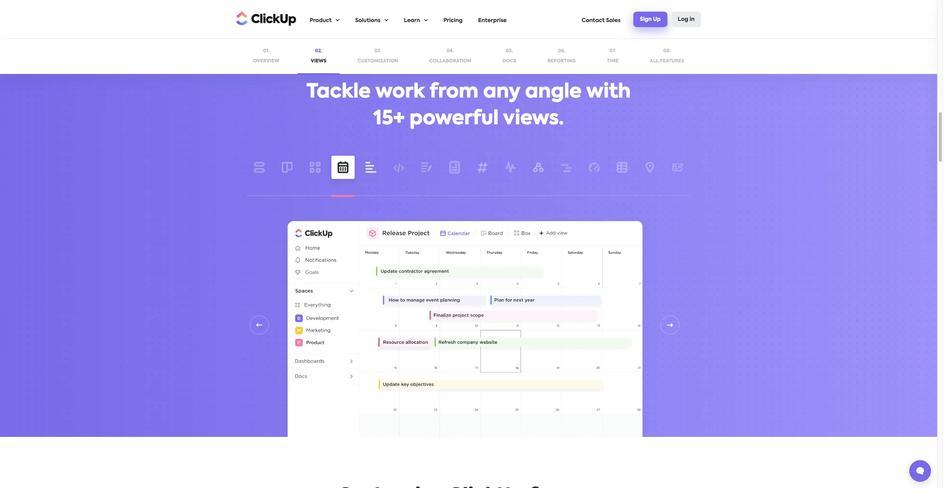 Task type: vqa. For each thing, say whether or not it's contained in the screenshot.


Task type: describe. For each thing, give the bounding box(es) containing it.
contact
[[582, 18, 605, 23]]

sign up
[[640, 16, 661, 22]]

calendar view image
[[279, 216, 651, 469]]

any
[[483, 83, 520, 102]]

07.
[[609, 49, 616, 53]]

pricing link
[[443, 0, 463, 38]]

views
[[311, 59, 326, 63]]

02.
[[315, 49, 322, 53]]

01.
[[263, 49, 269, 53]]

nested subtasks & checklists image
[[515, 0, 690, 5]]

collaboration
[[429, 59, 471, 63]]

powerful
[[409, 109, 499, 129]]

tackle work from any angle with
[[307, 83, 631, 102]]

05.
[[506, 49, 513, 53]]

log
[[678, 16, 688, 22]]

product button
[[310, 0, 340, 38]]

main navigation element
[[310, 0, 701, 38]]

log in
[[678, 16, 695, 22]]

15+ powerful views.
[[373, 109, 564, 129]]

learn
[[404, 18, 420, 23]]



Task type: locate. For each thing, give the bounding box(es) containing it.
with
[[586, 83, 631, 102]]

features
[[660, 59, 684, 63]]

contact sales
[[582, 18, 620, 23]]

sign
[[640, 16, 652, 22]]

solutions
[[355, 18, 380, 23]]

list
[[310, 0, 582, 38]]

enterprise link
[[478, 0, 507, 38]]

list containing product
[[310, 0, 582, 38]]

all features
[[650, 59, 684, 63]]

15+
[[373, 109, 405, 129]]

customization
[[358, 59, 398, 63]]

03.
[[374, 49, 381, 53]]

doc image
[[279, 216, 651, 474]]

reporting
[[548, 59, 576, 63]]

overview
[[253, 59, 279, 63]]

views.
[[503, 109, 564, 129]]

06.
[[558, 49, 565, 53]]

product
[[310, 18, 332, 23]]

enterprise
[[478, 18, 507, 23]]

learn button
[[404, 0, 428, 38]]

from
[[429, 83, 478, 102]]

log in link
[[671, 12, 701, 27]]

all
[[650, 59, 659, 63]]

tackle
[[307, 83, 371, 102]]

docs
[[502, 59, 516, 63]]

work
[[375, 83, 425, 102]]

contact sales link
[[582, 0, 620, 38]]

pricing
[[443, 18, 463, 23]]

08.
[[663, 49, 671, 53]]

in
[[690, 16, 695, 22]]

sales
[[606, 18, 620, 23]]

sign up button
[[633, 12, 667, 27]]

solutions button
[[355, 0, 388, 38]]

angle
[[525, 83, 582, 102]]

04.
[[447, 49, 454, 53]]

time
[[607, 59, 619, 63]]

up
[[653, 16, 661, 22]]



